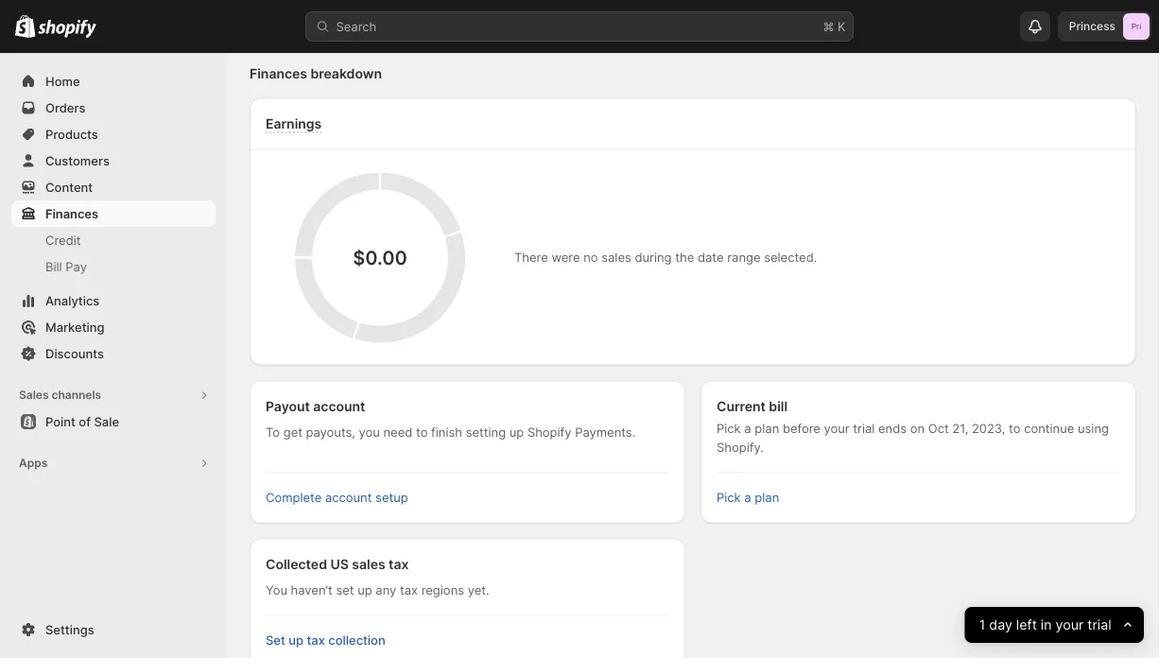 Task type: describe. For each thing, give the bounding box(es) containing it.
continue
[[1025, 421, 1075, 436]]

current bill pick a plan before your trial ends on oct 21, 2023, to continue using shopify.
[[717, 398, 1110, 455]]

of
[[79, 414, 91, 429]]

account for complete
[[325, 490, 372, 505]]

complete account setup link
[[266, 490, 408, 505]]

home
[[45, 74, 80, 88]]

there
[[515, 250, 548, 265]]

discounts
[[45, 346, 104, 361]]

apps button
[[11, 450, 216, 477]]

search
[[336, 19, 377, 34]]

setting
[[466, 425, 506, 440]]

your inside 'dropdown button'
[[1056, 617, 1085, 633]]

oct
[[929, 421, 949, 436]]

to get payouts, you need to finish setting up shopify payments.
[[266, 425, 636, 440]]

settings link
[[11, 617, 216, 643]]

current
[[717, 398, 766, 414]]

range
[[728, 250, 761, 265]]

2023,
[[972, 421, 1006, 436]]

2 vertical spatial up
[[289, 633, 304, 648]]

0 vertical spatial sales
[[602, 250, 632, 265]]

payout account
[[266, 398, 365, 414]]

complete
[[266, 490, 322, 505]]

using
[[1078, 421, 1110, 436]]

pick a plan link
[[717, 490, 780, 505]]

collection
[[329, 633, 386, 648]]

shopify
[[528, 425, 572, 440]]

finances for finances
[[45, 206, 98, 221]]

⌘ k
[[823, 19, 846, 34]]

earnings
[[266, 115, 322, 131]]

sales channels button
[[11, 382, 216, 409]]

to inside current bill pick a plan before your trial ends on oct 21, 2023, to continue using shopify.
[[1009, 421, 1021, 436]]

bill pay link
[[11, 254, 216, 280]]

products link
[[11, 121, 216, 148]]

account for payout
[[313, 398, 365, 414]]

princess
[[1070, 19, 1116, 33]]

set up tax collection link
[[266, 633, 386, 648]]

left
[[1017, 617, 1038, 633]]

marketing link
[[11, 314, 216, 341]]

2 plan from the top
[[755, 490, 780, 505]]

setup
[[376, 490, 408, 505]]

discounts link
[[11, 341, 216, 367]]

1 vertical spatial up
[[358, 583, 372, 598]]

point of sale
[[45, 414, 119, 429]]

any
[[376, 583, 397, 598]]

k
[[838, 19, 846, 34]]

plan inside current bill pick a plan before your trial ends on oct 21, 2023, to continue using shopify.
[[755, 421, 780, 436]]

you haven't set up any tax regions yet.
[[266, 583, 490, 598]]

shopify image
[[38, 19, 97, 38]]

credit link
[[11, 227, 216, 254]]

2 a from the top
[[745, 490, 752, 505]]

on
[[911, 421, 925, 436]]

1
[[980, 617, 986, 633]]

0 horizontal spatial sales
[[352, 556, 386, 572]]

before
[[783, 421, 821, 436]]

set
[[336, 583, 354, 598]]

you
[[359, 425, 380, 440]]

payments.
[[575, 425, 636, 440]]

collected
[[266, 556, 327, 572]]

⌘
[[823, 19, 835, 34]]

marketing
[[45, 320, 105, 334]]

trial inside current bill pick a plan before your trial ends on oct 21, 2023, to continue using shopify.
[[854, 421, 875, 436]]

analytics link
[[11, 288, 216, 314]]

the
[[676, 250, 695, 265]]

were
[[552, 250, 580, 265]]

selected.
[[764, 250, 818, 265]]

finances breakdown
[[250, 65, 382, 81]]

payout
[[266, 398, 310, 414]]

home link
[[11, 68, 216, 95]]

trial inside 'dropdown button'
[[1088, 617, 1112, 633]]

shopify.
[[717, 440, 764, 455]]



Task type: vqa. For each thing, say whether or not it's contained in the screenshot.
"Sale"
yes



Task type: locate. For each thing, give the bounding box(es) containing it.
account left "setup"
[[325, 490, 372, 505]]

plan down "bill"
[[755, 421, 780, 436]]

1 horizontal spatial trial
[[1088, 617, 1112, 633]]

earnings button
[[261, 113, 327, 134]]

settings
[[45, 622, 94, 637]]

pick up shopify.
[[717, 421, 741, 436]]

1 horizontal spatial finances
[[250, 65, 307, 81]]

1 horizontal spatial to
[[1009, 421, 1021, 436]]

credit
[[45, 233, 81, 247]]

0 horizontal spatial your
[[824, 421, 850, 436]]

set up tax collection
[[266, 633, 386, 648]]

pick a plan
[[717, 490, 780, 505]]

orders
[[45, 100, 86, 115]]

finances up earnings
[[250, 65, 307, 81]]

products
[[45, 127, 98, 141]]

need
[[384, 425, 413, 440]]

regions
[[422, 583, 465, 598]]

1 plan from the top
[[755, 421, 780, 436]]

sale
[[94, 414, 119, 429]]

analytics
[[45, 293, 100, 308]]

0 vertical spatial account
[[313, 398, 365, 414]]

haven't
[[291, 583, 333, 598]]

tax up any
[[389, 556, 409, 572]]

1 vertical spatial your
[[1056, 617, 1085, 633]]

a inside current bill pick a plan before your trial ends on oct 21, 2023, to continue using shopify.
[[745, 421, 752, 436]]

pick inside current bill pick a plan before your trial ends on oct 21, 2023, to continue using shopify.
[[717, 421, 741, 436]]

1 vertical spatial pick
[[717, 490, 741, 505]]

set
[[266, 633, 286, 648]]

in
[[1042, 617, 1053, 633]]

finances down content
[[45, 206, 98, 221]]

payouts,
[[306, 425, 356, 440]]

0 horizontal spatial up
[[289, 633, 304, 648]]

collected us sales tax
[[266, 556, 409, 572]]

0 vertical spatial up
[[510, 425, 524, 440]]

1 pick from the top
[[717, 421, 741, 436]]

there were no sales during the date range selected.
[[515, 250, 818, 265]]

2 horizontal spatial up
[[510, 425, 524, 440]]

to right 2023,
[[1009, 421, 1021, 436]]

sales channels
[[19, 388, 101, 402]]

2 vertical spatial tax
[[307, 633, 325, 648]]

your right in
[[1056, 617, 1085, 633]]

trial right in
[[1088, 617, 1112, 633]]

during
[[635, 250, 672, 265]]

1 vertical spatial sales
[[352, 556, 386, 572]]

1 day left in your trial
[[980, 617, 1112, 633]]

0 vertical spatial a
[[745, 421, 752, 436]]

bill
[[45, 259, 62, 274]]

customers
[[45, 153, 110, 168]]

complete account setup
[[266, 490, 408, 505]]

account up payouts,
[[313, 398, 365, 414]]

apps
[[19, 456, 48, 470]]

date
[[698, 250, 724, 265]]

content link
[[11, 174, 216, 201]]

finances
[[250, 65, 307, 81], [45, 206, 98, 221]]

1 horizontal spatial sales
[[602, 250, 632, 265]]

tax
[[389, 556, 409, 572], [400, 583, 418, 598], [307, 633, 325, 648]]

plan down shopify.
[[755, 490, 780, 505]]

point of sale link
[[11, 409, 216, 435]]

us
[[331, 556, 349, 572]]

no
[[584, 250, 598, 265]]

1 horizontal spatial your
[[1056, 617, 1085, 633]]

to right need
[[416, 425, 428, 440]]

0 vertical spatial your
[[824, 421, 850, 436]]

tax right any
[[400, 583, 418, 598]]

0 horizontal spatial to
[[416, 425, 428, 440]]

point
[[45, 414, 76, 429]]

get
[[284, 425, 303, 440]]

pay
[[66, 259, 87, 274]]

pick
[[717, 421, 741, 436], [717, 490, 741, 505]]

to
[[266, 425, 280, 440]]

1 vertical spatial account
[[325, 490, 372, 505]]

shopify image
[[15, 15, 35, 38]]

customers link
[[11, 148, 216, 174]]

$0.00
[[353, 246, 408, 269]]

bill pay
[[45, 259, 87, 274]]

account
[[313, 398, 365, 414], [325, 490, 372, 505]]

up
[[510, 425, 524, 440], [358, 583, 372, 598], [289, 633, 304, 648]]

ends
[[879, 421, 907, 436]]

0 vertical spatial trial
[[854, 421, 875, 436]]

trial
[[854, 421, 875, 436], [1088, 617, 1112, 633]]

sales
[[19, 388, 49, 402]]

bill
[[769, 398, 788, 414]]

finish
[[431, 425, 463, 440]]

sales right no
[[602, 250, 632, 265]]

trial left ends
[[854, 421, 875, 436]]

sales
[[602, 250, 632, 265], [352, 556, 386, 572]]

your right before
[[824, 421, 850, 436]]

princess image
[[1124, 13, 1150, 40]]

tax right set
[[307, 633, 325, 648]]

pick down shopify.
[[717, 490, 741, 505]]

0 vertical spatial plan
[[755, 421, 780, 436]]

0 vertical spatial tax
[[389, 556, 409, 572]]

you
[[266, 583, 288, 598]]

1 day left in your trial button
[[966, 607, 1145, 643]]

1 vertical spatial finances
[[45, 206, 98, 221]]

finances link
[[11, 201, 216, 227]]

orders link
[[11, 95, 216, 121]]

1 a from the top
[[745, 421, 752, 436]]

1 vertical spatial a
[[745, 490, 752, 505]]

plan
[[755, 421, 780, 436], [755, 490, 780, 505]]

0 horizontal spatial finances
[[45, 206, 98, 221]]

finances for finances breakdown
[[250, 65, 307, 81]]

your inside current bill pick a plan before your trial ends on oct 21, 2023, to continue using shopify.
[[824, 421, 850, 436]]

day
[[990, 617, 1013, 633]]

point of sale button
[[0, 409, 227, 435]]

21,
[[953, 421, 969, 436]]

0 vertical spatial finances
[[250, 65, 307, 81]]

sales up you haven't set up any tax regions yet.
[[352, 556, 386, 572]]

1 horizontal spatial up
[[358, 583, 372, 598]]

1 vertical spatial tax
[[400, 583, 418, 598]]

a up shopify.
[[745, 421, 752, 436]]

yet.
[[468, 583, 490, 598]]

1 vertical spatial trial
[[1088, 617, 1112, 633]]

your
[[824, 421, 850, 436], [1056, 617, 1085, 633]]

0 vertical spatial pick
[[717, 421, 741, 436]]

0 horizontal spatial trial
[[854, 421, 875, 436]]

1 vertical spatial plan
[[755, 490, 780, 505]]

a down shopify.
[[745, 490, 752, 505]]

2 pick from the top
[[717, 490, 741, 505]]

content
[[45, 180, 93, 194]]

breakdown
[[311, 65, 382, 81]]

channels
[[52, 388, 101, 402]]



